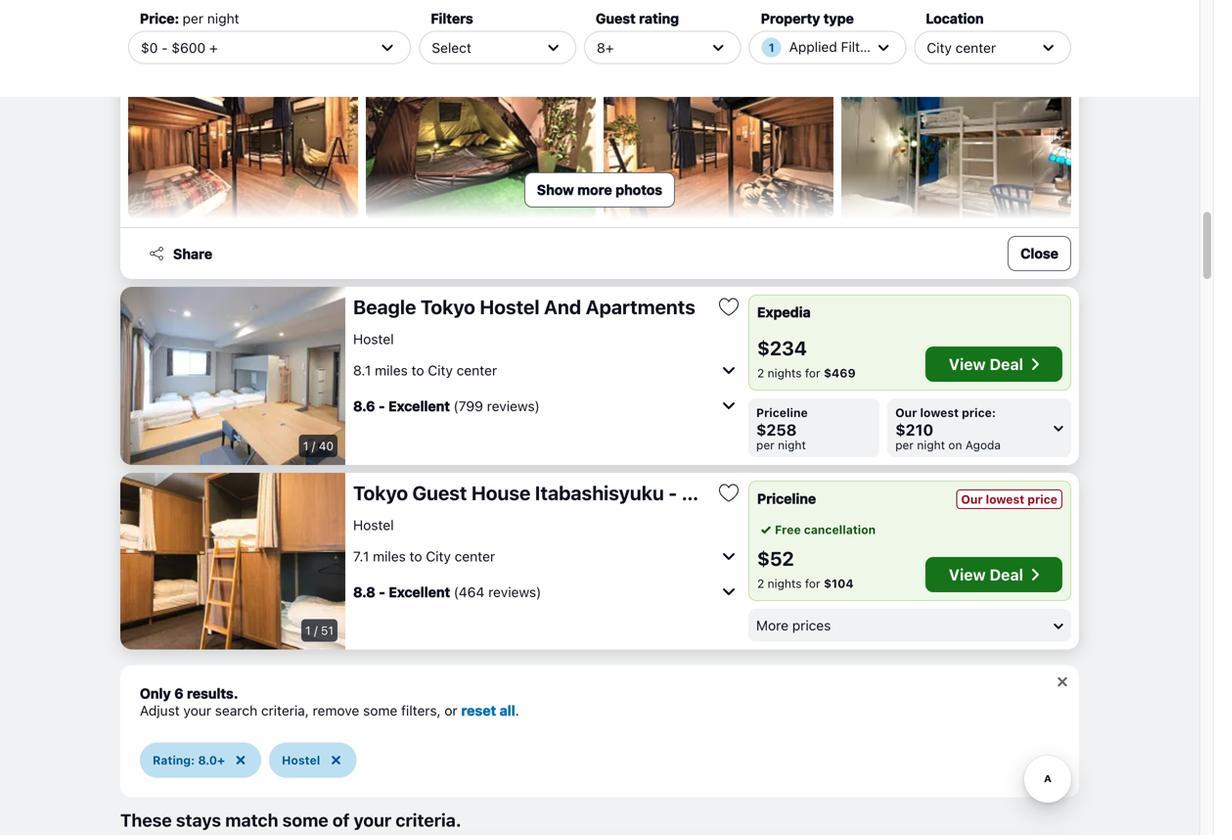 Task type: locate. For each thing, give the bounding box(es) containing it.
beagle
[[353, 295, 416, 318]]

reviews) right (464
[[489, 584, 542, 600]]

our inside the our lowest price: $210 per night on agoda
[[896, 406, 918, 419]]

for
[[806, 366, 821, 380], [806, 577, 821, 590]]

2 down '$52'
[[758, 577, 765, 590]]

1 horizontal spatial per
[[757, 438, 775, 452]]

1 horizontal spatial filters
[[841, 39, 880, 55]]

1 excellent from the top
[[389, 398, 450, 414]]

hostel button down remove
[[269, 743, 357, 778]]

reviews)
[[487, 398, 540, 414], [489, 584, 542, 600]]

1 horizontal spatial our
[[962, 492, 983, 506]]

only 6 results. adjust your search criteria, remove some filters, or reset all .
[[140, 685, 520, 719]]

city down location
[[927, 39, 953, 56]]

0 vertical spatial filters
[[431, 10, 474, 26]]

tokyo guest house itabashisyuku - hostel
[[353, 481, 742, 504]]

to up 8.8 - excellent (464 reviews)
[[410, 548, 422, 564]]

1 vertical spatial 2
[[758, 577, 765, 590]]

lowest
[[921, 406, 959, 419], [986, 492, 1025, 506]]

price:
[[140, 10, 179, 26]]

0 vertical spatial tokyo
[[421, 295, 476, 318]]

$0
[[141, 39, 158, 56]]

miles right 7.1
[[373, 548, 406, 564]]

center for tokyo guest house itabashisyuku - hostel
[[455, 548, 495, 564]]

1 horizontal spatial night
[[778, 438, 807, 452]]

reviews) right (799
[[487, 398, 540, 414]]

1 / 51
[[305, 624, 334, 637]]

0 vertical spatial some
[[363, 702, 398, 719]]

excellent down 7.1 miles to city center
[[389, 584, 451, 600]]

tokyo inside "button"
[[421, 295, 476, 318]]

- for 8.6 - excellent (799 reviews)
[[379, 398, 385, 414]]

center up (799
[[457, 362, 497, 378]]

center up (464
[[455, 548, 495, 564]]

priceline up $258
[[757, 406, 808, 419]]

$234
[[758, 336, 808, 359]]

0 vertical spatial view deal
[[949, 355, 1024, 373]]

of
[[333, 810, 350, 831]]

0 horizontal spatial filters
[[431, 10, 474, 26]]

view deal button down our lowest price
[[926, 557, 1063, 592]]

some left of
[[283, 810, 329, 831]]

hostel button
[[353, 330, 394, 347], [353, 516, 394, 533], [269, 743, 357, 778]]

tokyo guest house itabashisyuku - hostel button
[[353, 481, 742, 505]]

center for beagle tokyo hostel and apartments
[[457, 362, 497, 378]]

2 view deal button from the top
[[926, 557, 1063, 592]]

close button
[[1009, 236, 1072, 271]]

city up 8.8 - excellent (464 reviews)
[[426, 548, 451, 564]]

2 nights from the top
[[768, 577, 802, 590]]

tokyo
[[421, 295, 476, 318], [353, 481, 408, 504]]

+
[[209, 39, 218, 56]]

our lowest price
[[962, 492, 1058, 506]]

hostel
[[480, 295, 540, 318], [353, 331, 394, 347], [682, 481, 742, 504], [353, 517, 394, 533], [282, 753, 320, 767]]

your right of
[[354, 810, 392, 831]]

2 horizontal spatial night
[[918, 438, 946, 452]]

2 vertical spatial hostel button
[[269, 743, 357, 778]]

nights
[[768, 366, 802, 380], [768, 577, 802, 590]]

- right itabashisyuku
[[669, 481, 678, 504]]

center down location
[[956, 39, 997, 56]]

0 vertical spatial reviews)
[[487, 398, 540, 414]]

0 vertical spatial view
[[949, 355, 987, 373]]

reset
[[462, 702, 497, 719]]

to
[[412, 362, 424, 378], [410, 548, 422, 564]]

view deal
[[949, 355, 1024, 373], [949, 565, 1024, 584]]

our up the '$210'
[[896, 406, 918, 419]]

more prices
[[757, 617, 832, 633]]

7.1
[[353, 548, 369, 564]]

1 horizontal spatial some
[[363, 702, 398, 719]]

filters up select
[[431, 10, 474, 26]]

0 vertical spatial center
[[956, 39, 997, 56]]

7.1 miles to city center button
[[353, 540, 741, 572]]

hostel inside "button"
[[480, 295, 540, 318]]

city up the 8.6 - excellent (799 reviews)
[[428, 362, 453, 378]]

your down results.
[[184, 702, 211, 719]]

deal for $234
[[990, 355, 1024, 373]]

to for tokyo
[[412, 362, 424, 378]]

criteria,
[[261, 702, 309, 719]]

city for beagle tokyo hostel and apartments
[[428, 362, 453, 378]]

1 for from the top
[[806, 366, 821, 380]]

select
[[432, 39, 472, 56]]

excellent for tokyo
[[389, 398, 450, 414]]

8.6 - excellent (799 reviews)
[[353, 398, 540, 414]]

0 vertical spatial lowest
[[921, 406, 959, 419]]

2 excellent from the top
[[389, 584, 451, 600]]

to up the 8.6 - excellent (799 reviews)
[[412, 362, 424, 378]]

/
[[312, 439, 316, 453], [314, 624, 318, 637]]

per down the "2 nights for $469"
[[757, 438, 775, 452]]

$104
[[824, 577, 854, 590]]

1 vertical spatial view
[[949, 565, 987, 584]]

excellent
[[389, 398, 450, 414], [389, 584, 451, 600]]

0 vertical spatial excellent
[[389, 398, 450, 414]]

1 vertical spatial excellent
[[389, 584, 451, 600]]

city for tokyo guest house itabashisyuku - hostel
[[426, 548, 451, 564]]

deal down our lowest price
[[990, 565, 1024, 584]]

view up price:
[[949, 355, 987, 373]]

some left filters,
[[363, 702, 398, 719]]

1 nights from the top
[[768, 366, 802, 380]]

nights for $234
[[768, 366, 802, 380]]

view deal up price:
[[949, 355, 1024, 373]]

1 vertical spatial priceline
[[758, 490, 817, 507]]

8.1 miles to city center button
[[353, 354, 741, 386]]

view deal down our lowest price
[[949, 565, 1024, 584]]

filters down type
[[841, 39, 880, 55]]

view for $52
[[949, 565, 987, 584]]

2 view from the top
[[949, 565, 987, 584]]

0 horizontal spatial per
[[183, 10, 204, 26]]

per
[[183, 10, 204, 26], [757, 438, 775, 452], [896, 438, 914, 452]]

priceline up free
[[758, 490, 817, 507]]

1 vertical spatial center
[[457, 362, 497, 378]]

/ for beagle tokyo hostel and apartments
[[312, 439, 316, 453]]

0 vertical spatial miles
[[375, 362, 408, 378]]

view deal button for $234
[[926, 347, 1063, 382]]

1 vertical spatial nights
[[768, 577, 802, 590]]

0 vertical spatial your
[[184, 702, 211, 719]]

1 horizontal spatial guest
[[596, 10, 636, 26]]

1 left 40
[[303, 439, 309, 453]]

0 vertical spatial 2
[[758, 366, 765, 380]]

0 vertical spatial priceline
[[757, 406, 808, 419]]

1 vertical spatial tokyo
[[353, 481, 408, 504]]

0 vertical spatial for
[[806, 366, 821, 380]]

2 deal from the top
[[990, 565, 1024, 584]]

hostel button up 7.1
[[353, 516, 394, 533]]

priceline $258 per night
[[757, 406, 808, 452]]

0 vertical spatial view deal button
[[926, 347, 1063, 382]]

cancellation
[[805, 523, 876, 536]]

hostel button up the 8.1
[[353, 330, 394, 347]]

tokyo right beagle
[[421, 295, 476, 318]]

adjust
[[140, 702, 180, 719]]

view deal button
[[926, 347, 1063, 382], [926, 557, 1063, 592]]

1 for tokyo guest house itabashisyuku - hostel
[[305, 624, 311, 637]]

for left $469
[[806, 366, 821, 380]]

0 vertical spatial our
[[896, 406, 918, 419]]

1 vertical spatial deal
[[990, 565, 1024, 584]]

/ left 40
[[312, 439, 316, 453]]

1 horizontal spatial lowest
[[986, 492, 1025, 506]]

1 view deal button from the top
[[926, 347, 1063, 382]]

show more photos button
[[525, 172, 676, 208]]

1 2 from the top
[[758, 366, 765, 380]]

0 vertical spatial deal
[[990, 355, 1024, 373]]

1 vertical spatial hostel button
[[353, 516, 394, 533]]

location
[[926, 10, 984, 26]]

all
[[500, 702, 516, 719]]

more
[[757, 617, 789, 633]]

per up $600
[[183, 10, 204, 26]]

lowest up the '$210'
[[921, 406, 959, 419]]

0 horizontal spatial our
[[896, 406, 918, 419]]

/ left the 51
[[314, 624, 318, 637]]

1 vertical spatial view deal button
[[926, 557, 1063, 592]]

tokyo inside 'button'
[[353, 481, 408, 504]]

0 vertical spatial hostel button
[[353, 330, 394, 347]]

view deal for $234
[[949, 355, 1024, 373]]

night left 'on'
[[918, 438, 946, 452]]

1 vertical spatial for
[[806, 577, 821, 590]]

view up 'more prices' button
[[949, 565, 987, 584]]

house
[[472, 481, 531, 504]]

8.6
[[353, 398, 375, 414]]

price
[[1028, 492, 1058, 506]]

1 vertical spatial view deal
[[949, 565, 1024, 584]]

your inside only 6 results. adjust your search criteria, remove some filters, or reset all .
[[184, 702, 211, 719]]

- right $0
[[162, 39, 168, 56]]

0 vertical spatial to
[[412, 362, 424, 378]]

close
[[1021, 245, 1059, 261]]

- for 8.8 - excellent (464 reviews)
[[379, 584, 386, 600]]

1 horizontal spatial tokyo
[[421, 295, 476, 318]]

our for our lowest price
[[962, 492, 983, 506]]

night down the "2 nights for $469"
[[778, 438, 807, 452]]

per inside priceline $258 per night
[[757, 438, 775, 452]]

per left 'on'
[[896, 438, 914, 452]]

guest inside tokyo guest house itabashisyuku - hostel 'button'
[[413, 481, 467, 504]]

expedia
[[758, 304, 811, 320]]

night up the +
[[207, 10, 239, 26]]

1 vertical spatial /
[[314, 624, 318, 637]]

for left the $104
[[806, 577, 821, 590]]

lowest inside the our lowest price: $210 per night on agoda
[[921, 406, 959, 419]]

our down agoda
[[962, 492, 983, 506]]

7.1 miles to city center
[[353, 548, 495, 564]]

or
[[445, 702, 458, 719]]

-
[[162, 39, 168, 56], [379, 398, 385, 414], [669, 481, 678, 504], [379, 584, 386, 600]]

nights down $234
[[768, 366, 802, 380]]

1 vertical spatial guest
[[413, 481, 467, 504]]

share button
[[136, 236, 224, 271]]

miles right the 8.1
[[375, 362, 408, 378]]

1 vertical spatial to
[[410, 548, 422, 564]]

1 left the 51
[[305, 624, 311, 637]]

- right 8.6
[[379, 398, 385, 414]]

night inside the our lowest price: $210 per night on agoda
[[918, 438, 946, 452]]

excellent for guest
[[389, 584, 451, 600]]

2 2 from the top
[[758, 577, 765, 590]]

guest rating
[[596, 10, 680, 26]]

nights down '$52'
[[768, 577, 802, 590]]

view deal button up price:
[[926, 347, 1063, 382]]

deal up price:
[[990, 355, 1024, 373]]

lowest left price
[[986, 492, 1025, 506]]

- for $0 - $600 +
[[162, 39, 168, 56]]

0 horizontal spatial tokyo
[[353, 481, 408, 504]]

guest left house
[[413, 481, 467, 504]]

excellent down the 8.1 miles to city center
[[389, 398, 450, 414]]

tokyo up 7.1
[[353, 481, 408, 504]]

2
[[758, 366, 765, 380], [758, 577, 765, 590]]

1 vertical spatial miles
[[373, 548, 406, 564]]

1 view from the top
[[949, 355, 987, 373]]

1 view deal from the top
[[949, 355, 1024, 373]]

1 vertical spatial some
[[283, 810, 329, 831]]

1 vertical spatial reviews)
[[489, 584, 542, 600]]

your
[[184, 702, 211, 719], [354, 810, 392, 831]]

2 for $52
[[758, 577, 765, 590]]

$210
[[896, 420, 934, 439]]

2 view deal from the top
[[949, 565, 1024, 584]]

1 vertical spatial 1
[[303, 439, 309, 453]]

2 vertical spatial center
[[455, 548, 495, 564]]

0 horizontal spatial lowest
[[921, 406, 959, 419]]

2 nights for $469
[[758, 366, 856, 380]]

deal
[[990, 355, 1024, 373], [990, 565, 1024, 584]]

2 for from the top
[[806, 577, 821, 590]]

1 vertical spatial our
[[962, 492, 983, 506]]

(799
[[454, 398, 484, 414]]

priceline for priceline
[[758, 490, 817, 507]]

reset all button
[[462, 702, 516, 719]]

beagle tokyo hostel and apartments, (tokyo, japan) image
[[120, 287, 346, 465]]

0 vertical spatial nights
[[768, 366, 802, 380]]

1 vertical spatial city
[[428, 362, 453, 378]]

0 vertical spatial /
[[312, 439, 316, 453]]

2 vertical spatial city
[[426, 548, 451, 564]]

2 vertical spatial 1
[[305, 624, 311, 637]]

some
[[363, 702, 398, 719], [283, 810, 329, 831]]

only
[[140, 685, 171, 701]]

1
[[769, 41, 775, 54], [303, 439, 309, 453], [305, 624, 311, 637]]

1 down property
[[769, 41, 775, 54]]

0 horizontal spatial guest
[[413, 481, 467, 504]]

0 vertical spatial 1
[[769, 41, 775, 54]]

prices
[[793, 617, 832, 633]]

0 horizontal spatial some
[[283, 810, 329, 831]]

photos
[[616, 182, 663, 198]]

- right 8.8 on the left bottom
[[379, 584, 386, 600]]

2 down $234
[[758, 366, 765, 380]]

1 horizontal spatial your
[[354, 810, 392, 831]]

miles
[[375, 362, 408, 378], [373, 548, 406, 564]]

2 horizontal spatial per
[[896, 438, 914, 452]]

1 deal from the top
[[990, 355, 1024, 373]]

0 horizontal spatial your
[[184, 702, 211, 719]]

guest up '8+'
[[596, 10, 636, 26]]

1 vertical spatial lowest
[[986, 492, 1025, 506]]



Task type: describe. For each thing, give the bounding box(es) containing it.
our for our lowest price: $210 per night on agoda
[[896, 406, 918, 419]]

reviews) for house
[[489, 584, 542, 600]]

$469
[[824, 366, 856, 380]]

price: per night
[[140, 10, 239, 26]]

1 vertical spatial your
[[354, 810, 392, 831]]

show
[[537, 182, 574, 198]]

for for $234
[[806, 366, 821, 380]]

.
[[516, 702, 520, 719]]

40
[[319, 439, 334, 453]]

1 for beagle tokyo hostel and apartments
[[303, 439, 309, 453]]

tokyo guest house itabashisyuku - hostel, (tokyo, japan) image
[[120, 473, 346, 650]]

priceline for priceline $258 per night
[[757, 406, 808, 419]]

results.
[[187, 685, 238, 701]]

1 / 40
[[303, 439, 334, 453]]

8+
[[597, 39, 614, 56]]

view for $234
[[949, 355, 987, 373]]

to for guest
[[410, 548, 422, 564]]

6
[[174, 685, 184, 701]]

(464
[[454, 584, 485, 600]]

hostel button for beagle tokyo hostel and apartments
[[353, 330, 394, 347]]

some inside only 6 results. adjust your search criteria, remove some filters, or reset all .
[[363, 702, 398, 719]]

free cancellation button
[[758, 521, 876, 538]]

8.8
[[353, 584, 376, 600]]

8.0+
[[198, 753, 225, 767]]

nights for $52
[[768, 577, 802, 590]]

remove
[[313, 702, 360, 719]]

applied
[[790, 39, 838, 55]]

itabashisyuku
[[535, 481, 665, 504]]

lowest for our lowest price
[[986, 492, 1025, 506]]

free cancellation
[[775, 523, 876, 536]]

1 vertical spatial filters
[[841, 39, 880, 55]]

match
[[225, 810, 279, 831]]

$52
[[758, 547, 795, 570]]

rating: 8.0+
[[153, 753, 225, 767]]

free
[[775, 523, 801, 536]]

on
[[949, 438, 963, 452]]

agoda
[[966, 438, 1002, 452]]

hostel inside 'button'
[[682, 481, 742, 504]]

more prices button
[[749, 609, 1072, 642]]

rating:
[[153, 753, 195, 767]]

for for $52
[[806, 577, 821, 590]]

/ for tokyo guest house itabashisyuku - hostel
[[314, 624, 318, 637]]

property
[[761, 10, 821, 26]]

filters,
[[401, 702, 441, 719]]

criteria.
[[396, 810, 462, 831]]

property type
[[761, 10, 855, 26]]

share
[[173, 245, 213, 262]]

apartments
[[586, 295, 696, 318]]

hostel button for tokyo guest house itabashisyuku - hostel
[[353, 516, 394, 533]]

miles for tokyo
[[373, 548, 406, 564]]

price:
[[963, 406, 997, 419]]

2 nights for $104
[[758, 577, 854, 590]]

beagle tokyo hostel and apartments button
[[353, 295, 710, 319]]

rating: 8.0+ button
[[140, 743, 261, 778]]

0 vertical spatial guest
[[596, 10, 636, 26]]

0 vertical spatial city
[[927, 39, 953, 56]]

51
[[321, 624, 334, 637]]

search
[[215, 702, 258, 719]]

city center
[[927, 39, 997, 56]]

view deal button for $52
[[926, 557, 1063, 592]]

night inside priceline $258 per night
[[778, 438, 807, 452]]

8.1 miles to city center
[[353, 362, 497, 378]]

these
[[120, 810, 172, 831]]

rating
[[639, 10, 680, 26]]

and
[[544, 295, 582, 318]]

reviews) for hostel
[[487, 398, 540, 414]]

$600
[[172, 39, 206, 56]]

these stays match some of your criteria.
[[120, 810, 462, 831]]

our lowest price: $210 per night on agoda
[[896, 406, 1002, 452]]

beagle tokyo hostel and apartments
[[353, 295, 696, 318]]

8.8 - excellent (464 reviews)
[[353, 584, 542, 600]]

view deal for $52
[[949, 565, 1024, 584]]

stays
[[176, 810, 221, 831]]

lowest for our lowest price: $210 per night on agoda
[[921, 406, 959, 419]]

2 for $234
[[758, 366, 765, 380]]

show more photos
[[537, 182, 663, 198]]

8.1
[[353, 362, 371, 378]]

miles for beagle
[[375, 362, 408, 378]]

$0 - $600 +
[[141, 39, 218, 56]]

type
[[824, 10, 855, 26]]

$258
[[757, 420, 797, 439]]

per inside the our lowest price: $210 per night on agoda
[[896, 438, 914, 452]]

applied filters
[[790, 39, 880, 55]]

0 horizontal spatial night
[[207, 10, 239, 26]]

deal for $52
[[990, 565, 1024, 584]]

- inside tokyo guest house itabashisyuku - hostel 'button'
[[669, 481, 678, 504]]

more
[[578, 182, 613, 198]]



Task type: vqa. For each thing, say whether or not it's contained in the screenshot.
top $98
no



